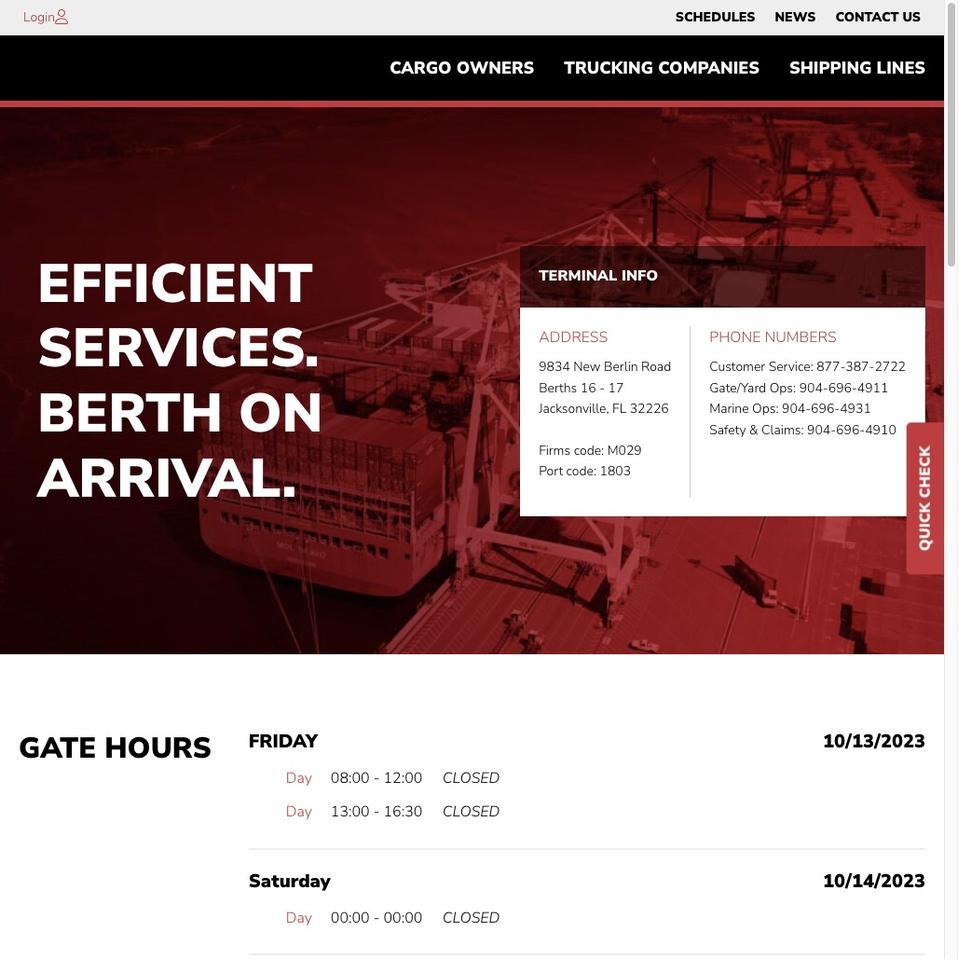 Task type: vqa. For each thing, say whether or not it's contained in the screenshot.
Reference
no



Task type: describe. For each thing, give the bounding box(es) containing it.
- for 00:00
[[374, 908, 380, 928]]

&
[[750, 421, 759, 439]]

customer service: 877-387-2722 gate/yard ops: 904-696-4911 marine ops: 904-696-4931 safety & claims: 904-696-4910
[[710, 358, 906, 439]]

cargo owners link
[[375, 49, 549, 87]]

08:00
[[331, 769, 370, 789]]

info
[[622, 266, 658, 286]]

new
[[574, 358, 601, 376]]

contact
[[836, 8, 899, 26]]

shipping lines link
[[775, 49, 941, 87]]

terminal
[[539, 266, 618, 286]]

lines
[[877, 57, 926, 79]]

9834
[[539, 358, 570, 376]]

quick
[[916, 502, 936, 551]]

trucking companies
[[564, 57, 760, 79]]

customer
[[710, 358, 766, 376]]

2 day from the top
[[286, 802, 312, 822]]

friday
[[249, 730, 318, 755]]

closed for friday
[[443, 769, 500, 789]]

login link
[[23, 8, 55, 26]]

fl
[[613, 400, 627, 418]]

check
[[916, 446, 936, 498]]

1 vertical spatial code:
[[566, 463, 597, 480]]

on
[[238, 377, 323, 450]]

cargo
[[390, 57, 452, 79]]

safety
[[710, 421, 746, 439]]

shipping
[[790, 57, 872, 79]]

gate hours
[[19, 730, 211, 769]]

numbers
[[765, 327, 837, 348]]

schedules
[[676, 8, 756, 26]]

2 closed from the top
[[443, 802, 500, 822]]

2722
[[875, 358, 906, 376]]

companies
[[658, 57, 760, 79]]

00:00 - 00:00
[[331, 908, 423, 928]]

port
[[539, 463, 563, 480]]

trucking companies link
[[549, 49, 775, 87]]

service:
[[769, 358, 814, 376]]

efficient
[[37, 247, 313, 320]]

cargo owners
[[390, 57, 535, 79]]

berths
[[539, 379, 577, 397]]

contact us link
[[836, 5, 921, 31]]

0 vertical spatial 904-
[[800, 379, 829, 397]]

day for saturday
[[286, 908, 312, 928]]

berlin
[[604, 358, 638, 376]]

- for 16:30
[[374, 802, 380, 822]]

- for 12:00
[[374, 769, 380, 789]]

news
[[775, 8, 816, 26]]

13:00 - 16:30
[[331, 802, 423, 822]]

4931
[[840, 400, 872, 418]]

arrival.
[[37, 441, 297, 515]]

terminal info
[[539, 266, 658, 286]]

387-
[[846, 358, 875, 376]]

877-
[[817, 358, 846, 376]]

4911
[[858, 379, 889, 397]]

4910
[[865, 421, 897, 439]]

0 vertical spatial 696-
[[829, 379, 858, 397]]

16:30
[[384, 802, 423, 822]]

day for friday
[[286, 769, 312, 789]]

10/13/2023
[[823, 730, 926, 755]]

1 vertical spatial ops:
[[752, 400, 779, 418]]



Task type: locate. For each thing, give the bounding box(es) containing it.
1 vertical spatial 696-
[[811, 400, 840, 418]]

hours
[[105, 730, 211, 769]]

quick check
[[916, 446, 936, 551]]

code: up 1803
[[574, 442, 604, 460]]

1 vertical spatial day
[[286, 802, 312, 822]]

904- up claims:
[[782, 400, 811, 418]]

904- down 877-
[[800, 379, 829, 397]]

marine
[[710, 400, 749, 418]]

1 horizontal spatial 00:00
[[384, 908, 423, 928]]

saturday
[[249, 869, 331, 894]]

menu bar containing cargo owners
[[375, 49, 941, 87]]

2 vertical spatial day
[[286, 908, 312, 928]]

12:00
[[384, 769, 423, 789]]

road
[[642, 358, 672, 376]]

1 closed from the top
[[443, 769, 500, 789]]

0 vertical spatial code:
[[574, 442, 604, 460]]

00:00
[[331, 908, 370, 928], [384, 908, 423, 928]]

ops: down service:
[[770, 379, 796, 397]]

day down friday
[[286, 769, 312, 789]]

2 vertical spatial 904-
[[807, 421, 836, 439]]

0 vertical spatial ops:
[[770, 379, 796, 397]]

shipping lines
[[790, 57, 926, 79]]

ops: up &
[[752, 400, 779, 418]]

day
[[286, 769, 312, 789], [286, 802, 312, 822], [286, 908, 312, 928]]

phone
[[710, 327, 761, 348]]

m029
[[608, 442, 642, 460]]

day left 13:00 on the bottom of page
[[286, 802, 312, 822]]

trucking
[[564, 57, 654, 79]]

1 day from the top
[[286, 769, 312, 789]]

menu bar up the shipping
[[666, 5, 931, 31]]

us
[[903, 8, 921, 26]]

1 00:00 from the left
[[331, 908, 370, 928]]

contact us
[[836, 8, 921, 26]]

closed
[[443, 769, 500, 789], [443, 802, 500, 822], [443, 908, 500, 928]]

- inside 9834 new berlin road berths 16 - 17 jacksonville, fl 32226
[[600, 379, 605, 397]]

efficient services. berth on arrival.
[[37, 247, 323, 515]]

904-
[[800, 379, 829, 397], [782, 400, 811, 418], [807, 421, 836, 439]]

schedules link
[[676, 5, 756, 31]]

2 vertical spatial closed
[[443, 908, 500, 928]]

services.
[[37, 312, 319, 385]]

0 vertical spatial closed
[[443, 769, 500, 789]]

phone numbers
[[710, 327, 837, 348]]

-
[[600, 379, 605, 397], [374, 769, 380, 789], [374, 802, 380, 822], [374, 908, 380, 928]]

0 vertical spatial day
[[286, 769, 312, 789]]

address
[[539, 327, 608, 348]]

904- right claims:
[[807, 421, 836, 439]]

2 vertical spatial 696-
[[836, 421, 865, 439]]

1 vertical spatial closed
[[443, 802, 500, 822]]

0 vertical spatial menu bar
[[666, 5, 931, 31]]

quick check link
[[907, 423, 944, 574]]

13:00
[[331, 802, 370, 822]]

jacksonville,
[[539, 400, 609, 418]]

user image
[[55, 9, 68, 24]]

menu bar down "schedules" link
[[375, 49, 941, 87]]

menu bar containing schedules
[[666, 5, 931, 31]]

0 horizontal spatial 00:00
[[331, 908, 370, 928]]

696-
[[829, 379, 858, 397], [811, 400, 840, 418], [836, 421, 865, 439]]

08:00 - 12:00
[[331, 769, 423, 789]]

code:
[[574, 442, 604, 460], [566, 463, 597, 480]]

17
[[608, 379, 624, 397]]

claims:
[[762, 421, 804, 439]]

day down saturday
[[286, 908, 312, 928]]

login
[[23, 8, 55, 26]]

firms
[[539, 442, 571, 460]]

gate
[[19, 730, 96, 769]]

owners
[[457, 57, 535, 79]]

berth
[[37, 377, 223, 450]]

gate/yard
[[710, 379, 767, 397]]

16
[[581, 379, 596, 397]]

32226
[[630, 400, 669, 418]]

firms code:  m029 port code:  1803
[[539, 442, 642, 480]]

menu bar
[[666, 5, 931, 31], [375, 49, 941, 87]]

1803
[[600, 463, 631, 480]]

9834 new berlin road berths 16 - 17 jacksonville, fl 32226
[[539, 358, 672, 418]]

2 00:00 from the left
[[384, 908, 423, 928]]

1 vertical spatial menu bar
[[375, 49, 941, 87]]

1 vertical spatial 904-
[[782, 400, 811, 418]]

ops:
[[770, 379, 796, 397], [752, 400, 779, 418]]

code: right port
[[566, 463, 597, 480]]

closed for saturday
[[443, 908, 500, 928]]

10/14/2023
[[823, 869, 926, 894]]

news link
[[775, 5, 816, 31]]

3 closed from the top
[[443, 908, 500, 928]]

3 day from the top
[[286, 908, 312, 928]]



